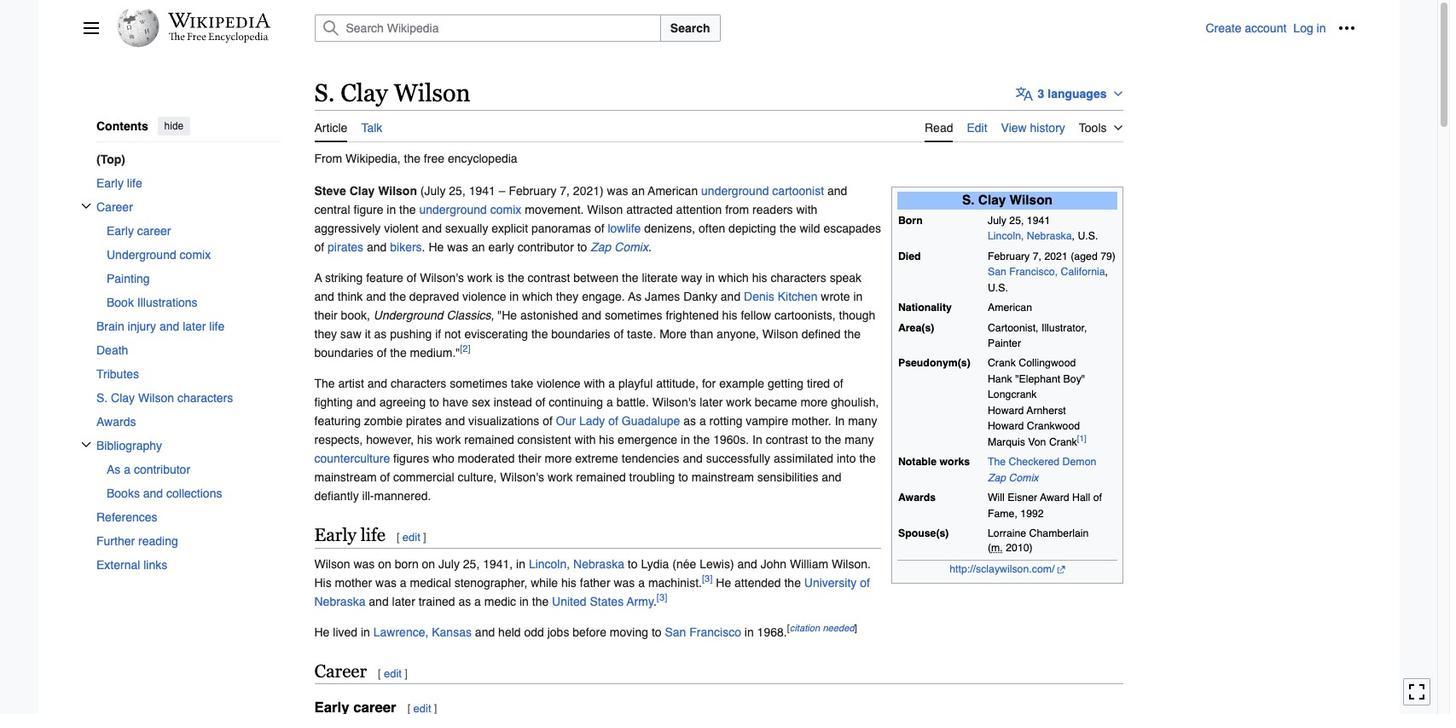Task type: vqa. For each thing, say whether or not it's contained in the screenshot.
the bottommost more
yes



Task type: describe. For each thing, give the bounding box(es) containing it.
lawrence,
[[373, 626, 429, 639]]

their inside figures who moderated their more extreme tendencies and successfully assimilated into the mainstream of commercial culture, wilson's work remained troubling to mainstream sensibilities and defiantly ill-mannered.
[[518, 452, 541, 466]]

pushing
[[390, 327, 432, 341]]

wilson inside "movement. wilson attracted attention from readers with aggressively violent and sexually explicit panoramas of"
[[587, 203, 623, 216]]

s. clay wilson characters link
[[96, 386, 280, 410]]

and down artist
[[356, 396, 376, 409]]

as a contributor
[[106, 463, 190, 476]]

sex
[[472, 396, 490, 409]]

will
[[988, 493, 1005, 504]]

0 horizontal spatial comix
[[614, 240, 648, 254]]

the inside and central figure in the
[[399, 203, 416, 216]]

his inside to lydia (née lewis) and john william wilson. his mother was a medical stenographer, while his father was a machinist.
[[561, 576, 577, 590]]

m.
[[991, 542, 1003, 554]]

california
[[1061, 266, 1105, 278]]

battle.
[[617, 396, 649, 409]]

was up army
[[614, 576, 635, 590]]

if
[[435, 327, 441, 341]]

http://sclaywilson.com/
[[950, 564, 1055, 576]]

underground comix link
[[419, 203, 522, 216]]

emergence
[[618, 433, 678, 447]]

] inside he lived in lawrence, kansas and held odd jobs before moving to san francisco in 1968. [ citation needed ]
[[855, 623, 857, 635]]

steve
[[314, 184, 346, 198]]

of inside university of nebraska
[[860, 576, 870, 590]]

the down astonished
[[531, 327, 548, 341]]

mother.
[[792, 414, 832, 428]]

career inside s. clay wilson element
[[314, 662, 367, 682]]

2 howard from the top
[[988, 421, 1024, 433]]

contrast inside a striking feature of wilson's work is the contrast between the literate way in which his characters speak and think and the depraved violence in which they engage. as james danky and
[[528, 271, 570, 285]]

, for , "he astonished and sometimes frightened his fellow cartoonists, though they saw it as pushing if not eviscerating the boundaries of taste. more than anyone, wilson defined the boundaries of the medium."
[[491, 309, 494, 322]]

wilson up 'his'
[[314, 558, 350, 571]]

take
[[511, 377, 533, 390]]

comix for underground comix
[[179, 248, 210, 261]]

later inside and later trained as a medic in the united states army . [3]
[[392, 595, 415, 609]]

between
[[574, 271, 619, 285]]

characters inside a striking feature of wilson's work is the contrast between the literate way in which his characters speak and think and the depraved violence in which they engage. as james danky and
[[771, 271, 827, 285]]

book,
[[341, 309, 370, 322]]

s. for died
[[962, 193, 975, 208]]

log
[[1294, 21, 1314, 35]]

and down as a contributor at the bottom of the page
[[143, 487, 163, 500]]

comix inside the "the checkered demon zap comix"
[[1009, 473, 1039, 484]]

his inside a striking feature of wilson's work is the contrast between the literate way in which his characters speak and think and the depraved violence in which they engage. as james danky and
[[752, 271, 767, 285]]

cartoonist, illustrator, painter
[[988, 322, 1087, 350]]

u.s. inside july 25, 1941 lincoln, nebraska , u.s.
[[1078, 231, 1098, 242]]

of inside a striking feature of wilson's work is the contrast between the literate way in which his characters speak and think and the depraved violence in which they engage. as james danky and
[[407, 271, 417, 285]]

1 horizontal spatial american
[[988, 302, 1032, 314]]

Search Wikipedia search field
[[314, 15, 661, 42]]

1 vertical spatial july
[[439, 558, 460, 571]]

[ edit ] for early life
[[397, 531, 426, 544]]

career link
[[96, 195, 280, 219]]

violence inside the artist and characters sometimes take violence with a playful attitude, for example getting tired of fighting and agreeing to have sex instead of continuing a battle.  wilson's later work became more ghoulish, featuring zombie pirates and visualizations of
[[537, 377, 581, 390]]

fighting
[[314, 396, 353, 409]]

the checkered demon link
[[988, 457, 1097, 469]]

1960s.
[[713, 433, 749, 447]]

illustrations
[[137, 296, 197, 309]]

his
[[314, 576, 332, 590]]

and right artist
[[367, 377, 387, 390]]

log in and more options image
[[1338, 20, 1355, 37]]

1941,
[[483, 558, 513, 571]]

clay down tributes
[[111, 391, 134, 405]]

s. clay wilson main content
[[308, 77, 1355, 715]]

the down pushing
[[390, 346, 407, 360]]

explicit
[[492, 222, 528, 235]]

his inside , "he astonished and sometimes frightened his fellow cartoonists, though they saw it as pushing if not eviscerating the boundaries of taste. more than anyone, wilson defined the boundaries of the medium."
[[722, 309, 738, 322]]

the up 'into'
[[825, 433, 842, 447]]

demon
[[1063, 457, 1097, 469]]

in right the way
[[706, 271, 715, 285]]

denis kitchen link
[[744, 290, 818, 303]]

died
[[898, 251, 921, 262]]

2021
[[1045, 251, 1068, 262]]

language progressive image
[[1016, 85, 1033, 102]]

as inside and later trained as a medic in the united states army . [3]
[[458, 595, 471, 609]]

citation
[[790, 623, 820, 635]]

to inside he lived in lawrence, kansas and held odd jobs before moving to san francisco in 1968. [ citation needed ]
[[652, 626, 662, 639]]

wilson up figure
[[378, 184, 417, 198]]

1 vertical spatial in
[[753, 433, 763, 447]]

work inside a striking feature of wilson's work is the contrast between the literate way in which his characters speak and think and the depraved violence in which they engage. as james danky and
[[467, 271, 493, 285]]

as inside a striking feature of wilson's work is the contrast between the literate way in which his characters speak and think and the depraved violence in which they engage. as james danky and
[[628, 290, 642, 303]]

to inside figures who moderated their more extreme tendencies and successfully assimilated into the mainstream of commercial culture, wilson's work remained troubling to mainstream sensibilities and defiantly ill-mannered.
[[678, 471, 688, 484]]

1 vertical spatial many
[[845, 433, 874, 447]]

a up army
[[638, 576, 645, 590]]

before
[[573, 626, 607, 639]]

a inside and later trained as a medic in the united states army . [3]
[[474, 595, 481, 609]]

as inside as a rotting vampire mother. in many respects, however, his work remained consistent with his emergence in the 1960s. in contrast to the many counterculture
[[684, 414, 696, 428]]

and inside he lived in lawrence, kansas and held odd jobs before moving to san francisco in 1968. [ citation needed ]
[[475, 626, 495, 639]]

and inside and central figure in the
[[827, 184, 847, 198]]

2 on from the left
[[422, 558, 435, 571]]

1 vertical spatial as
[[106, 463, 120, 476]]

wilson up july 25, 1941 lincoln, nebraska , u.s.
[[1010, 193, 1053, 208]]

clay up figure
[[350, 184, 375, 198]]

contributor inside as a contributor link
[[133, 463, 190, 476]]

(top)
[[96, 152, 125, 166]]

further reading link
[[96, 529, 280, 553]]

the for the checkered demon zap comix
[[988, 457, 1006, 469]]

1 horizontal spatial crank
[[1049, 437, 1077, 449]]

1 on from the left
[[378, 558, 391, 571]]

counterculture link
[[314, 452, 390, 466]]

1 mainstream from the left
[[314, 471, 377, 484]]

to lydia (née lewis) and john william wilson. his mother was a medical stenographer, while his father was a machinist.
[[314, 558, 871, 590]]

rotting
[[709, 414, 743, 428]]

to inside the artist and characters sometimes take violence with a playful attitude, for example getting tired of fighting and agreeing to have sex instead of continuing a battle.  wilson's later work became more ghoulish, featuring zombie pirates and visualizations of
[[429, 396, 439, 409]]

0 vertical spatial an
[[632, 184, 645, 198]]

0 horizontal spatial life
[[127, 176, 142, 190]]

0 horizontal spatial s.
[[96, 391, 107, 405]]

edit for career
[[384, 668, 402, 680]]

more inside the artist and characters sometimes take violence with a playful attitude, for example getting tired of fighting and agreeing to have sex instead of continuing a battle.  wilson's later work became more ghoulish, featuring zombie pirates and visualizations of
[[801, 396, 828, 409]]

talk
[[361, 121, 382, 134]]

life inside s. clay wilson element
[[361, 525, 386, 546]]

and down have
[[445, 414, 465, 428]]

area(s)
[[898, 322, 935, 334]]

the down the though
[[844, 327, 861, 341]]

0 horizontal spatial an
[[472, 240, 485, 254]]

he inside [3] he attended the
[[716, 576, 731, 590]]

in up "he
[[510, 290, 519, 303]]

wilson inside , "he astonished and sometimes frightened his fellow cartoonists, though they saw it as pushing if not eviscerating the boundaries of taste. more than anyone, wilson defined the boundaries of the medium."
[[763, 327, 798, 341]]

the inside [3] he attended the
[[784, 576, 801, 590]]

to down panoramas
[[577, 240, 587, 254]]

a down born
[[400, 576, 407, 590]]

fullscreen image
[[1409, 685, 1426, 702]]

0 horizontal spatial 7,
[[560, 184, 570, 198]]

0 horizontal spatial .
[[422, 240, 425, 254]]

his up figures
[[417, 433, 433, 447]]

wilson was on born on july 25, 1941, in lincoln, nebraska
[[314, 558, 624, 571]]

continuing
[[549, 396, 603, 409]]

guadalupe
[[622, 414, 680, 428]]

edit for early life
[[403, 531, 420, 544]]

hall
[[1072, 493, 1091, 504]]

depraved
[[409, 290, 459, 303]]

[3] inside and later trained as a medic in the united states army . [3]
[[657, 592, 667, 604]]

remained inside figures who moderated their more extreme tendencies and successfully assimilated into the mainstream of commercial culture, wilson's work remained troubling to mainstream sensibilities and defiantly ill-mannered.
[[576, 471, 626, 484]]

in right 1941,
[[516, 558, 526, 571]]

0 vertical spatial which
[[718, 271, 749, 285]]

reading
[[138, 534, 178, 548]]

a inside as a rotting vampire mother. in many respects, however, his work remained consistent with his emergence in the 1960s. in contrast to the many counterculture
[[699, 414, 706, 428]]

life inside "link"
[[209, 319, 224, 333]]

clay up talk link
[[341, 79, 388, 107]]

1941 inside july 25, 1941 lincoln, nebraska , u.s.
[[1027, 215, 1050, 227]]

lorraine
[[988, 528, 1026, 540]]

0 horizontal spatial lincoln,
[[529, 558, 570, 571]]

2 vertical spatial 25,
[[463, 558, 480, 571]]

brain
[[96, 319, 124, 333]]

0 vertical spatial career
[[96, 200, 132, 214]]

lydia
[[641, 558, 669, 571]]

underground for underground classics
[[373, 309, 443, 322]]

1 horizontal spatial underground
[[701, 184, 769, 198]]

the down feature
[[389, 290, 406, 303]]

characters for the artist and characters sometimes take violence with a playful attitude, for example getting tired of fighting and agreeing to have sex instead of continuing a battle.  wilson's later work became more ghoulish, featuring zombie pirates and visualizations of
[[391, 377, 446, 390]]

1 horizontal spatial february
[[988, 251, 1030, 262]]

1 horizontal spatial 7,
[[1033, 251, 1042, 262]]

tributes
[[96, 367, 139, 381]]

attention
[[676, 203, 722, 216]]

with inside "movement. wilson attracted attention from readers with aggressively violent and sexually explicit panoramas of"
[[796, 203, 818, 216]]

death
[[96, 343, 128, 357]]

references
[[96, 510, 157, 524]]

wilson's inside the artist and characters sometimes take violence with a playful attitude, for example getting tired of fighting and agreeing to have sex instead of continuing a battle.  wilson's later work became more ghoulish, featuring zombie pirates and visualizations of
[[652, 396, 696, 409]]

the left 1960s.
[[693, 433, 710, 447]]

the left free
[[404, 152, 421, 165]]

brain injury and later life link
[[96, 314, 280, 338]]

the left literate
[[622, 271, 639, 285]]

[ edit ] for career
[[378, 668, 408, 680]]

references link
[[96, 505, 280, 529]]

figure
[[354, 203, 383, 216]]

cartoonists,
[[775, 309, 836, 322]]

though
[[839, 309, 876, 322]]

and down feature
[[366, 290, 386, 303]]

(july
[[420, 184, 446, 198]]

a striking feature of wilson's work is the contrast between the literate way in which his characters speak and think and the depraved violence in which they engage. as james danky and
[[314, 271, 862, 303]]

work inside figures who moderated their more extreme tendencies and successfully assimilated into the mainstream of commercial culture, wilson's work remained troubling to mainstream sensibilities and defiantly ill-mannered.
[[548, 471, 573, 484]]

x small image
[[81, 440, 91, 450]]

view history
[[1001, 121, 1065, 134]]

violence inside a striking feature of wilson's work is the contrast between the literate way in which his characters speak and think and the depraved violence in which they engage. as james danky and
[[462, 290, 506, 303]]

encyclopedia
[[448, 152, 518, 165]]

our
[[556, 414, 576, 428]]

in inside as a rotting vampire mother. in many respects, however, his work remained consistent with his emergence in the 1960s. in contrast to the many counterculture
[[681, 433, 690, 447]]

0 vertical spatial [3] link
[[702, 573, 713, 585]]

search button
[[660, 15, 720, 42]]

, u.s.
[[988, 266, 1108, 294]]

bibliography link
[[96, 434, 280, 458]]

1 horizontal spatial san
[[988, 266, 1007, 278]]

attended
[[735, 576, 781, 590]]

odd
[[524, 626, 544, 639]]

(aged 79)
[[1071, 251, 1116, 262]]

1 vertical spatial boundaries
[[314, 346, 373, 360]]

1 vertical spatial nebraska
[[573, 558, 624, 571]]

they inside , "he astonished and sometimes frightened his fellow cartoonists, though they saw it as pushing if not eviscerating the boundaries of taste. more than anyone, wilson defined the boundaries of the medium."
[[314, 327, 337, 341]]

wrote in their book,
[[314, 290, 863, 322]]

lowlife
[[608, 222, 641, 235]]

early life inside s. clay wilson element
[[314, 525, 386, 546]]

1 horizontal spatial he
[[429, 240, 444, 254]]

nebraska inside university of nebraska
[[314, 595, 366, 609]]

and inside "movement. wilson attracted attention from readers with aggressively violent and sexually explicit panoramas of"
[[422, 222, 442, 235]]

denis
[[744, 290, 775, 303]]

his up the "extreme"
[[599, 433, 614, 447]]

and right 'tendencies'
[[683, 452, 703, 466]]

0 vertical spatial 25,
[[449, 184, 466, 198]]

the inside figures who moderated their more extreme tendencies and successfully assimilated into the mainstream of commercial culture, wilson's work remained troubling to mainstream sensibilities and defiantly ill-mannered.
[[859, 452, 876, 466]]

denizens,
[[644, 222, 695, 235]]

denis kitchen
[[744, 290, 818, 303]]

0 horizontal spatial [3] link
[[657, 592, 667, 604]]

1 horizontal spatial .
[[648, 240, 652, 254]]

wilson's inside figures who moderated their more extreme tendencies and successfully assimilated into the mainstream of commercial culture, wilson's work remained troubling to mainstream sensibilities and defiantly ill-mannered.
[[500, 471, 544, 484]]

clay up july 25, 1941 lincoln, nebraska , u.s.
[[978, 193, 1006, 208]]

2 mainstream from the left
[[692, 471, 754, 484]]

was right 2021)
[[607, 184, 628, 198]]

[3] inside [3] he attended the
[[702, 573, 713, 585]]

external links link
[[96, 553, 280, 577]]

john
[[761, 558, 787, 571]]

pirates inside the artist and characters sometimes take violence with a playful attitude, for example getting tired of fighting and agreeing to have sex instead of continuing a battle.  wilson's later work became more ghoulish, featuring zombie pirates and visualizations of
[[406, 414, 442, 428]]

july inside july 25, 1941 lincoln, nebraska , u.s.
[[988, 215, 1007, 227]]

injury
[[127, 319, 156, 333]]

panoramas
[[531, 222, 591, 235]]

0 horizontal spatial pirates
[[328, 240, 364, 254]]

0 horizontal spatial which
[[522, 290, 553, 303]]

and down 'into'
[[822, 471, 842, 484]]

wilson up free
[[394, 79, 471, 107]]

personal tools navigation
[[1206, 15, 1360, 42]]

0 vertical spatial zap
[[591, 240, 611, 254]]

underground for underground comix
[[106, 248, 176, 261]]

0 vertical spatial 1941
[[469, 184, 496, 198]]

in inside and later trained as a medic in the united states army . [3]
[[520, 595, 529, 609]]

vampire
[[746, 414, 788, 428]]

0 vertical spatial american
[[648, 184, 698, 198]]

painting link
[[106, 266, 280, 290]]

was down born
[[375, 576, 397, 590]]

3 languages
[[1038, 87, 1107, 101]]

, inside july 25, 1941 lincoln, nebraska , u.s.
[[1072, 231, 1075, 242]]

the right is
[[508, 271, 524, 285]]

of inside will eisner award hall of fame, 1992
[[1093, 493, 1102, 504]]

in inside personal tools navigation
[[1317, 21, 1326, 35]]

external links
[[96, 558, 167, 572]]

"elephant
[[1015, 374, 1061, 386]]

early career
[[106, 224, 171, 237]]



Task type: locate. For each thing, give the bounding box(es) containing it.
zap comix link up eisner
[[988, 473, 1039, 484]]

a
[[314, 271, 322, 285]]

] for career
[[405, 668, 408, 680]]

medium."
[[410, 346, 460, 360]]

as
[[628, 290, 642, 303], [106, 463, 120, 476]]

0 horizontal spatial comix
[[179, 248, 210, 261]]

0 vertical spatial s.
[[314, 79, 335, 107]]

life up early career
[[127, 176, 142, 190]]

collingwood
[[1019, 358, 1076, 370]]

with inside as a rotting vampire mother. in many respects, however, his work remained consistent with his emergence in the 1960s. in contrast to the many counterculture
[[575, 433, 596, 447]]

hide
[[164, 120, 183, 132]]

] up medical
[[423, 531, 426, 544]]

career down lived
[[314, 662, 367, 682]]

1 horizontal spatial [3] link
[[702, 573, 713, 585]]

0 vertical spatial contributor
[[518, 240, 574, 254]]

–
[[499, 184, 505, 198]]

[ inside he lived in lawrence, kansas and held odd jobs before moving to san francisco in 1968. [ citation needed ]
[[787, 623, 790, 635]]

[ for career
[[378, 668, 381, 680]]

1 horizontal spatial in
[[835, 414, 845, 428]]

violent
[[384, 222, 419, 235]]

their down consistent
[[518, 452, 541, 466]]

they left saw at the left top of page
[[314, 327, 337, 341]]

wilson
[[394, 79, 471, 107], [378, 184, 417, 198], [1010, 193, 1053, 208], [587, 203, 623, 216], [763, 327, 798, 341], [138, 391, 174, 405], [314, 558, 350, 571]]

longcrank
[[988, 389, 1037, 401]]

1 vertical spatial with
[[584, 377, 605, 390]]

on up medical
[[422, 558, 435, 571]]

1 horizontal spatial boundaries
[[551, 327, 611, 341]]

cartoonist link
[[772, 184, 824, 198]]

bikers link
[[390, 240, 422, 254]]

and left held at the bottom of page
[[475, 626, 495, 639]]

2 horizontal spatial characters
[[771, 271, 827, 285]]

san inside he lived in lawrence, kansas and held odd jobs before moving to san francisco in 1968. [ citation needed ]
[[665, 626, 686, 639]]

s. clay wilson element
[[314, 142, 1123, 715]]

s. clay wilson characters
[[96, 391, 233, 405]]

of inside "movement. wilson attracted attention from readers with aggressively violent and sexually explicit panoramas of"
[[595, 222, 605, 235]]

2 horizontal spatial ]
[[855, 623, 857, 635]]

1 horizontal spatial as
[[628, 290, 642, 303]]

2 horizontal spatial ,
[[1105, 266, 1108, 278]]

0 vertical spatial sometimes
[[605, 309, 663, 322]]

zap inside the "the checkered demon zap comix"
[[988, 473, 1006, 484]]

edit link
[[403, 531, 420, 544], [384, 668, 402, 680]]

wilson down 2021)
[[587, 203, 623, 216]]

awards up bibliography
[[96, 415, 136, 429]]

2 vertical spatial ]
[[405, 668, 408, 680]]

in right log
[[1317, 21, 1326, 35]]

1 vertical spatial underground
[[419, 203, 487, 216]]

central
[[314, 203, 350, 216]]

1 horizontal spatial their
[[518, 452, 541, 466]]

classics
[[447, 309, 491, 322]]

and inside "link"
[[159, 319, 179, 333]]

0 horizontal spatial awards
[[96, 415, 136, 429]]

united states army link
[[552, 595, 654, 609]]

university of nebraska
[[314, 576, 870, 609]]

to down 'mother.'
[[812, 433, 822, 447]]

contrast up astonished
[[528, 271, 570, 285]]

nebraska
[[1027, 231, 1072, 242], [573, 558, 624, 571], [314, 595, 366, 609]]

into
[[837, 452, 856, 466]]

underground classics
[[373, 309, 491, 322]]

howard down longcrank in the right of the page
[[988, 405, 1024, 417]]

edit down lawrence,
[[384, 668, 402, 680]]

a left playful
[[608, 377, 615, 390]]

1 vertical spatial [
[[787, 623, 790, 635]]

1941 up february 7, 2021 (aged 79)
[[1027, 215, 1050, 227]]

1 horizontal spatial july
[[988, 215, 1007, 227]]

the inside denizens, often depicting the wild escapades of
[[780, 222, 796, 235]]

an
[[632, 184, 645, 198], [472, 240, 485, 254]]

s. clay wilson for died
[[962, 193, 1053, 208]]

0 horizontal spatial mainstream
[[314, 471, 377, 484]]

their left the book, on the top of page
[[314, 309, 338, 322]]

attracted
[[626, 203, 673, 216]]

edit link for early life
[[403, 531, 420, 544]]

illustrator,
[[1042, 322, 1087, 334]]

san francisco, california
[[988, 266, 1105, 278]]

"he
[[498, 309, 517, 322]]

contributor down panoramas
[[518, 240, 574, 254]]

1 vertical spatial 7,
[[1033, 251, 1042, 262]]

sometimes up taste.
[[605, 309, 663, 322]]

[ edit ] up born
[[397, 531, 426, 544]]

underground link
[[701, 184, 769, 198]]

the down while
[[532, 595, 549, 609]]

0 vertical spatial crank
[[988, 358, 1016, 370]]

1 vertical spatial later
[[700, 396, 723, 409]]

0 horizontal spatial crank
[[988, 358, 1016, 370]]

was down the 'sexually'
[[447, 240, 468, 254]]

more inside figures who moderated their more extreme tendencies and successfully assimilated into the mainstream of commercial culture, wilson's work remained troubling to mainstream sensibilities and defiantly ill-mannered.
[[545, 452, 572, 466]]

wilson.
[[832, 558, 871, 571]]

the right 'into'
[[859, 452, 876, 466]]

pirates down aggressively
[[328, 240, 364, 254]]

early for early life link
[[96, 176, 123, 190]]

1 vertical spatial zap comix link
[[988, 473, 1039, 484]]

in right medic
[[520, 595, 529, 609]]

characters inside the artist and characters sometimes take violence with a playful attitude, for example getting tired of fighting and agreeing to have sex instead of continuing a battle.  wilson's later work became more ghoulish, featuring zombie pirates and visualizations of
[[391, 377, 446, 390]]

sometimes for taste.
[[605, 309, 663, 322]]

work down consistent
[[548, 471, 573, 484]]

2021)
[[573, 184, 604, 198]]

later
[[182, 319, 206, 333], [700, 396, 723, 409], [392, 595, 415, 609]]

lawrence, kansas link
[[373, 626, 472, 639]]

characters up kitchen
[[771, 271, 827, 285]]

and left bikers link
[[367, 240, 387, 254]]

s. for from wikipedia, the free encyclopedia
[[314, 79, 335, 107]]

of inside figures who moderated their more extreme tendencies and successfully assimilated into the mainstream of commercial culture, wilson's work remained troubling to mainstream sensibilities and defiantly ill-mannered.
[[380, 471, 390, 484]]

1 vertical spatial 1941
[[1027, 215, 1050, 227]]

0 vertical spatial violence
[[462, 290, 506, 303]]

early left career
[[106, 224, 133, 237]]

they inside a striking feature of wilson's work is the contrast between the literate way in which his characters speak and think and the depraved violence in which they engage. as james danky and
[[556, 290, 579, 303]]

1 horizontal spatial later
[[392, 595, 415, 609]]

which
[[718, 271, 749, 285], [522, 290, 553, 303]]

menu image
[[82, 20, 99, 37]]

0 horizontal spatial later
[[182, 319, 206, 333]]

wilson's inside a striking feature of wilson's work is the contrast between the literate way in which his characters speak and think and the depraved violence in which they engage. as james danky and
[[420, 271, 464, 285]]

in right emergence
[[681, 433, 690, 447]]

further reading
[[96, 534, 178, 548]]

trained
[[419, 595, 455, 609]]

1 horizontal spatial zap
[[988, 473, 1006, 484]]

sometimes inside the artist and characters sometimes take violence with a playful attitude, for example getting tired of fighting and agreeing to have sex instead of continuing a battle.  wilson's later work became more ghoulish, featuring zombie pirates and visualizations of
[[450, 377, 508, 390]]

and left denis
[[721, 290, 741, 303]]

1 horizontal spatial sometimes
[[605, 309, 663, 322]]

lincoln, nebraska link for wilson was on born on july 25, 1941, in
[[529, 558, 624, 571]]

comix for underground comix
[[490, 203, 522, 216]]

however,
[[366, 433, 414, 447]]

further
[[96, 534, 134, 548]]

sometimes for sex
[[450, 377, 508, 390]]

2 vertical spatial s.
[[96, 391, 107, 405]]

in down ghoulish,
[[835, 414, 845, 428]]

0 horizontal spatial in
[[753, 433, 763, 447]]

1 vertical spatial february
[[988, 251, 1030, 262]]

. inside and later trained as a medic in the united states army . [3]
[[654, 595, 657, 609]]

later down for
[[700, 396, 723, 409]]

1941 left – at the top
[[469, 184, 496, 198]]

1 horizontal spatial pirates
[[406, 414, 442, 428]]

with inside the artist and characters sometimes take violence with a playful attitude, for example getting tired of fighting and agreeing to have sex instead of continuing a battle.  wilson's later work became more ghoulish, featuring zombie pirates and visualizations of
[[584, 377, 605, 390]]

than
[[690, 327, 713, 341]]

edit
[[403, 531, 420, 544], [384, 668, 402, 680]]

books and collections link
[[106, 481, 280, 505]]

the up fighting in the left bottom of the page
[[314, 377, 335, 390]]

x small image
[[81, 201, 91, 211]]

award
[[1040, 493, 1069, 504]]

zap comix link
[[591, 240, 648, 254], [988, 473, 1039, 484]]

nebraska up february 7, 2021 (aged 79)
[[1027, 231, 1072, 242]]

links
[[143, 558, 167, 572]]

pirates and bikers . he was an early contributor to zap comix .
[[328, 240, 652, 254]]

1 vertical spatial [ edit ]
[[378, 668, 408, 680]]

0 horizontal spatial [3]
[[657, 592, 667, 604]]

early inside s. clay wilson element
[[314, 525, 356, 546]]

in inside wrote in their book,
[[854, 290, 863, 303]]

university
[[804, 576, 857, 590]]

read
[[925, 121, 953, 134]]

february up francisco,
[[988, 251, 1030, 262]]

many down ghoulish,
[[848, 414, 877, 428]]

held
[[498, 626, 521, 639]]

0 horizontal spatial s. clay wilson
[[314, 79, 471, 107]]

1 horizontal spatial life
[[209, 319, 224, 333]]

violence up classics
[[462, 290, 506, 303]]

became
[[755, 396, 797, 409]]

states
[[590, 595, 624, 609]]

s. down tributes
[[96, 391, 107, 405]]

marquis
[[988, 437, 1025, 449]]

the down william
[[784, 576, 801, 590]]

[3] link down machinist.
[[657, 592, 667, 604]]

25, inside july 25, 1941 lincoln, nebraska , u.s.
[[1010, 215, 1024, 227]]

0 horizontal spatial zap
[[591, 240, 611, 254]]

, for , u.s.
[[1105, 266, 1108, 278]]

a up our lady of guadalupe "link" in the left of the page
[[607, 396, 613, 409]]

was up mother
[[354, 558, 375, 571]]

work left is
[[467, 271, 493, 285]]

2 vertical spatial nebraska
[[314, 595, 366, 609]]

with up the continuing
[[584, 377, 605, 390]]

which up astonished
[[522, 290, 553, 303]]

2 horizontal spatial s.
[[962, 193, 975, 208]]

2 vertical spatial [
[[378, 668, 381, 680]]

1 horizontal spatial an
[[632, 184, 645, 198]]

the inside the "the checkered demon zap comix"
[[988, 457, 1006, 469]]

works
[[940, 457, 970, 469]]

underground
[[106, 248, 176, 261], [373, 309, 443, 322]]

as inside , "he astonished and sometimes frightened his fellow cartoonists, though they saw it as pushing if not eviscerating the boundaries of taste. more than anyone, wilson defined the boundaries of the medium."
[[374, 327, 387, 341]]

1 horizontal spatial edit
[[403, 531, 420, 544]]

1 vertical spatial crank
[[1049, 437, 1077, 449]]

on left born
[[378, 558, 391, 571]]

0 vertical spatial later
[[182, 319, 206, 333]]

wikipedia image
[[168, 13, 270, 28]]

the inside the artist and characters sometimes take violence with a playful attitude, for example getting tired of fighting and agreeing to have sex instead of continuing a battle.  wilson's later work became more ghoulish, featuring zombie pirates and visualizations of
[[314, 377, 335, 390]]

pirates down "agreeing"
[[406, 414, 442, 428]]

1 horizontal spatial u.s.
[[1078, 231, 1098, 242]]

underground up 'from'
[[701, 184, 769, 198]]

s. clay wilson
[[314, 79, 471, 107], [962, 193, 1053, 208]]

[ down lawrence,
[[378, 668, 381, 680]]

1 horizontal spatial remained
[[576, 471, 626, 484]]

1 vertical spatial [3] link
[[657, 592, 667, 604]]

0 horizontal spatial they
[[314, 327, 337, 341]]

later inside the artist and characters sometimes take violence with a playful attitude, for example getting tired of fighting and agreeing to have sex instead of continuing a battle.  wilson's later work became more ghoulish, featuring zombie pirates and visualizations of
[[700, 396, 723, 409]]

who
[[433, 452, 454, 466]]

their inside wrote in their book,
[[314, 309, 338, 322]]

0 vertical spatial characters
[[771, 271, 827, 285]]

1 horizontal spatial underground
[[373, 309, 443, 322]]

chamberlain
[[1029, 528, 1089, 540]]

instead
[[494, 396, 532, 409]]

as a rotting vampire mother. in many respects, however, his work remained consistent with his emergence in the 1960s. in contrast to the many counterculture
[[314, 414, 877, 466]]

1 horizontal spatial more
[[801, 396, 828, 409]]

more up 'mother.'
[[801, 396, 828, 409]]

0 vertical spatial 7,
[[560, 184, 570, 198]]

] for early life
[[423, 531, 426, 544]]

of inside denizens, often depicting the wild escapades of
[[314, 240, 324, 254]]

0 horizontal spatial their
[[314, 309, 338, 322]]

comix inside s. clay wilson element
[[490, 203, 522, 216]]

later down book illustrations link in the left of the page
[[182, 319, 206, 333]]

mainstream down successfully
[[692, 471, 754, 484]]

counterculture
[[314, 452, 390, 466]]

edit link for career
[[384, 668, 402, 680]]

later inside "link"
[[182, 319, 206, 333]]

university of nebraska link
[[314, 576, 870, 609]]

0 horizontal spatial contrast
[[528, 271, 570, 285]]

to inside as a rotting vampire mother. in many respects, however, his work remained consistent with his emergence in the 1960s. in contrast to the many counterculture
[[812, 433, 822, 447]]

0 horizontal spatial the
[[314, 377, 335, 390]]

[ for early life
[[397, 531, 400, 544]]

2 horizontal spatial nebraska
[[1027, 231, 1072, 242]]

jobs
[[547, 626, 569, 639]]

1 vertical spatial ]
[[855, 623, 857, 635]]

wilson inside s. clay wilson characters link
[[138, 391, 174, 405]]

1 vertical spatial [3]
[[657, 592, 667, 604]]

a inside as a contributor link
[[123, 463, 130, 476]]

agreeing
[[379, 396, 426, 409]]

2 vertical spatial ,
[[491, 309, 494, 322]]

1 vertical spatial characters
[[391, 377, 446, 390]]

, down (aged 79)
[[1105, 266, 1108, 278]]

early for early career link
[[106, 224, 133, 237]]

u.s.
[[1078, 231, 1098, 242], [988, 282, 1008, 294]]

often
[[699, 222, 725, 235]]

0 vertical spatial lincoln,
[[988, 231, 1024, 242]]

, inside , "he astonished and sometimes frightened his fellow cartoonists, though they saw it as pushing if not eviscerating the boundaries of taste. more than anyone, wilson defined the boundaries of the medium."
[[491, 309, 494, 322]]

career right x small image
[[96, 200, 132, 214]]

0 vertical spatial ,
[[1072, 231, 1075, 242]]

in inside and central figure in the
[[387, 203, 396, 216]]

1 horizontal spatial zap comix link
[[988, 473, 1039, 484]]

sometimes inside , "he astonished and sometimes frightened his fellow cartoonists, though they saw it as pushing if not eviscerating the boundaries of taste. more than anyone, wilson defined the boundaries of the medium."
[[605, 309, 663, 322]]

0 vertical spatial u.s.
[[1078, 231, 1098, 242]]

they up astonished
[[556, 290, 579, 303]]

and down the a
[[314, 290, 334, 303]]

work inside as a rotting vampire mother. in many respects, however, his work remained consistent with his emergence in the 1960s. in contrast to the many counterculture
[[436, 433, 461, 447]]

underground inside s. clay wilson element
[[373, 309, 443, 322]]

many up 'into'
[[845, 433, 874, 447]]

1 vertical spatial comix
[[1009, 473, 1039, 484]]

he
[[429, 240, 444, 254], [716, 576, 731, 590], [314, 626, 330, 639]]

1 vertical spatial edit
[[384, 668, 402, 680]]

wilson's down attitude,
[[652, 396, 696, 409]]

he inside he lived in lawrence, kansas and held odd jobs before moving to san francisco in 1968. [ citation needed ]
[[314, 626, 330, 639]]

1 horizontal spatial the
[[988, 457, 1006, 469]]

0 vertical spatial lincoln, nebraska link
[[988, 231, 1072, 242]]

u.s. inside , u.s.
[[988, 282, 1008, 294]]

Search search field
[[294, 15, 1206, 42]]

0 horizontal spatial contributor
[[133, 463, 190, 476]]

0 vertical spatial zap comix link
[[591, 240, 648, 254]]

0 vertical spatial contrast
[[528, 271, 570, 285]]

he down lewis)
[[716, 576, 731, 590]]

an up the attracted
[[632, 184, 645, 198]]

arnherst
[[1027, 405, 1066, 417]]

comix down early career link
[[179, 248, 210, 261]]

0 horizontal spatial as
[[374, 327, 387, 341]]

, left "he
[[491, 309, 494, 322]]

s. down edit
[[962, 193, 975, 208]]

to right "troubling" on the bottom of page
[[678, 471, 688, 484]]

with up wild
[[796, 203, 818, 216]]

external
[[96, 558, 140, 572]]

work inside the artist and characters sometimes take violence with a playful attitude, for example getting tired of fighting and agreeing to have sex instead of continuing a battle.  wilson's later work became more ghoulish, featuring zombie pirates and visualizations of
[[726, 396, 752, 409]]

1 vertical spatial the
[[988, 457, 1006, 469]]

0 vertical spatial february
[[509, 184, 557, 198]]

wilson down tributes "link"
[[138, 391, 174, 405]]

zap down lowlife at the left top of the page
[[591, 240, 611, 254]]

comix down 'checkered'
[[1009, 473, 1039, 484]]

underground comix
[[419, 203, 522, 216]]

to left "lydia"
[[628, 558, 638, 571]]

kitchen
[[778, 290, 818, 303]]

eisner
[[1008, 493, 1038, 504]]

1 vertical spatial they
[[314, 327, 337, 341]]

to inside to lydia (née lewis) and john william wilson. his mother was a medical stenographer, while his father was a machinist.
[[628, 558, 638, 571]]

characters
[[771, 271, 827, 285], [391, 377, 446, 390], [177, 391, 233, 405]]

wilson's down moderated
[[500, 471, 544, 484]]

von
[[1028, 437, 1046, 449]]

early down the defiantly
[[314, 525, 356, 546]]

underground comix
[[106, 248, 210, 261]]

contrast inside as a rotting vampire mother. in many respects, however, his work remained consistent with his emergence in the 1960s. in contrast to the many counterculture
[[766, 433, 808, 447]]

0 horizontal spatial u.s.
[[988, 282, 1008, 294]]

3
[[1038, 87, 1045, 101]]

contributor inside s. clay wilson element
[[518, 240, 574, 254]]

citation needed link
[[790, 623, 855, 635]]

lincoln, inside july 25, 1941 lincoln, nebraska , u.s.
[[988, 231, 1024, 242]]

log in link
[[1294, 21, 1326, 35]]

1 horizontal spatial comix
[[1009, 473, 1039, 484]]

1 vertical spatial sometimes
[[450, 377, 508, 390]]

and inside and later trained as a medic in the united states army . [3]
[[369, 595, 389, 609]]

a down bibliography
[[123, 463, 130, 476]]

life down book illustrations link in the left of the page
[[209, 319, 224, 333]]

s. clay wilson up july 25, 1941 lincoln, nebraska , u.s.
[[962, 193, 1053, 208]]

lady
[[579, 414, 605, 428]]

1 vertical spatial ,
[[1105, 266, 1108, 278]]

remained
[[464, 433, 514, 447], [576, 471, 626, 484]]

artist
[[338, 377, 364, 390]]

0 horizontal spatial 1941
[[469, 184, 496, 198]]

mainstream down "counterculture" link
[[314, 471, 377, 484]]

remained inside as a rotting vampire mother. in many respects, however, his work remained consistent with his emergence in the 1960s. in contrast to the many counterculture
[[464, 433, 514, 447]]

the inside and later trained as a medic in the united states army . [3]
[[532, 595, 549, 609]]

1 vertical spatial 25,
[[1010, 215, 1024, 227]]

0 vertical spatial early life
[[96, 176, 142, 190]]

commercial
[[393, 471, 454, 484]]

notable
[[898, 457, 937, 469]]

as up books
[[106, 463, 120, 476]]

nebraska inside july 25, 1941 lincoln, nebraska , u.s.
[[1027, 231, 1072, 242]]

s. up article link
[[314, 79, 335, 107]]

lincoln, up while
[[529, 558, 570, 571]]

0 vertical spatial edit
[[403, 531, 420, 544]]

nationality
[[898, 302, 952, 314]]

, up (aged 79)
[[1072, 231, 1075, 242]]

1 horizontal spatial mainstream
[[692, 471, 754, 484]]

danky
[[684, 290, 717, 303]]

0 vertical spatial many
[[848, 414, 877, 428]]

0 horizontal spatial july
[[439, 558, 460, 571]]

comix
[[490, 203, 522, 216], [179, 248, 210, 261]]

, inside , u.s.
[[1105, 266, 1108, 278]]

zap up the will
[[988, 473, 1006, 484]]

in right lived
[[361, 626, 370, 639]]

awards inside s. clay wilson element
[[898, 493, 936, 504]]

to left have
[[429, 396, 439, 409]]

in left 1968.
[[745, 626, 754, 639]]

and inside to lydia (née lewis) and john william wilson. his mother was a medical stenographer, while his father was a machinist.
[[738, 558, 757, 571]]

[ edit ]
[[397, 531, 426, 544], [378, 668, 408, 680]]

characters for s. clay wilson characters
[[177, 391, 233, 405]]

respects,
[[314, 433, 363, 447]]

crankwood
[[1027, 421, 1080, 433]]

lincoln, nebraska link for july 25, 1941
[[988, 231, 1072, 242]]

the free encyclopedia image
[[169, 32, 269, 44]]

edit
[[967, 121, 988, 134]]

[2] link
[[460, 343, 471, 355]]

1 howard from the top
[[988, 405, 1024, 417]]

]
[[423, 531, 426, 544], [855, 623, 857, 635], [405, 668, 408, 680]]

the for the artist and characters sometimes take violence with a playful attitude, for example getting tired of fighting and agreeing to have sex instead of continuing a battle.  wilson's later work became more ghoulish, featuring zombie pirates and visualizations of
[[314, 377, 335, 390]]

s. clay wilson for from wikipedia, the free encyclopedia
[[314, 79, 471, 107]]

1 horizontal spatial they
[[556, 290, 579, 303]]

nebraska down mother
[[314, 595, 366, 609]]

mannered.
[[374, 489, 431, 503]]

1 vertical spatial lincoln, nebraska link
[[529, 558, 624, 571]]

cartoonist
[[772, 184, 824, 198]]

1 vertical spatial an
[[472, 240, 485, 254]]

and inside , "he astonished and sometimes frightened his fellow cartoonists, though they saw it as pushing if not eviscerating the boundaries of taste. more than anyone, wilson defined the boundaries of the medium."
[[582, 309, 601, 322]]

crank up hank
[[988, 358, 1016, 370]]

checkered
[[1009, 457, 1060, 469]]

1 horizontal spatial lincoln,
[[988, 231, 1024, 242]]



